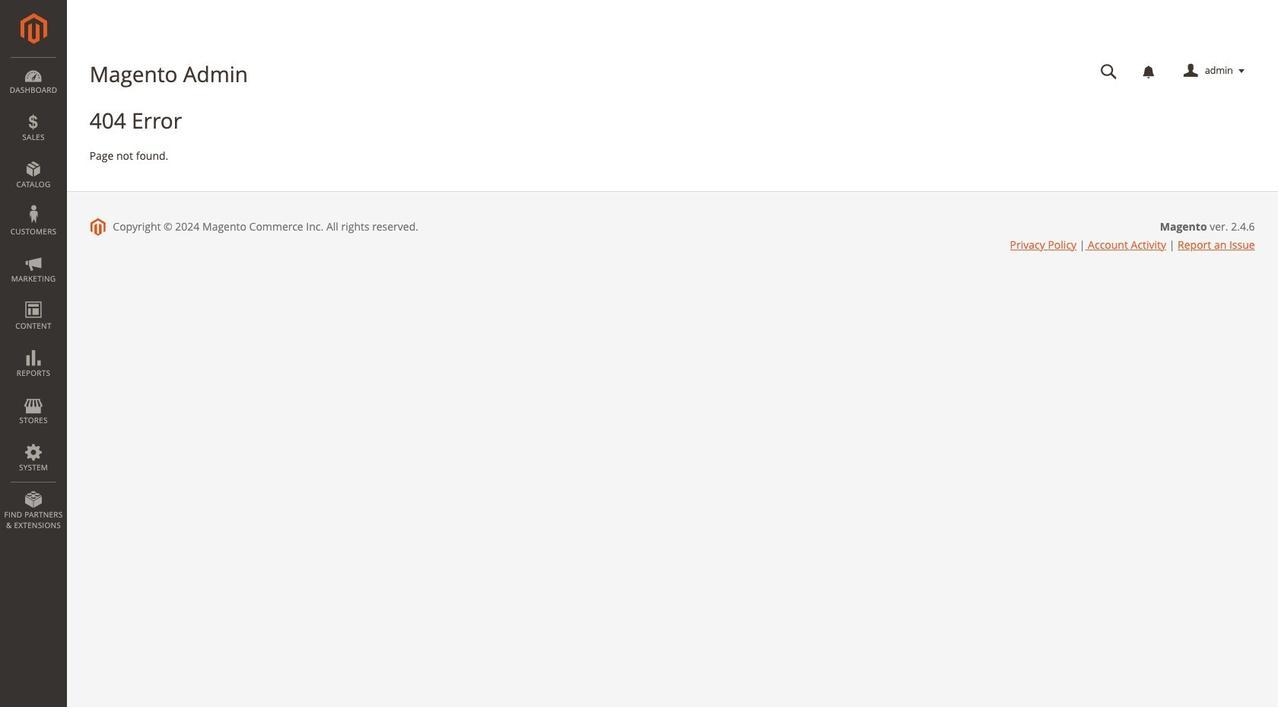 Task type: describe. For each thing, give the bounding box(es) containing it.
magento admin panel image
[[20, 13, 47, 44]]



Task type: locate. For each thing, give the bounding box(es) containing it.
menu bar
[[0, 57, 67, 538]]

None text field
[[1090, 58, 1128, 84]]



